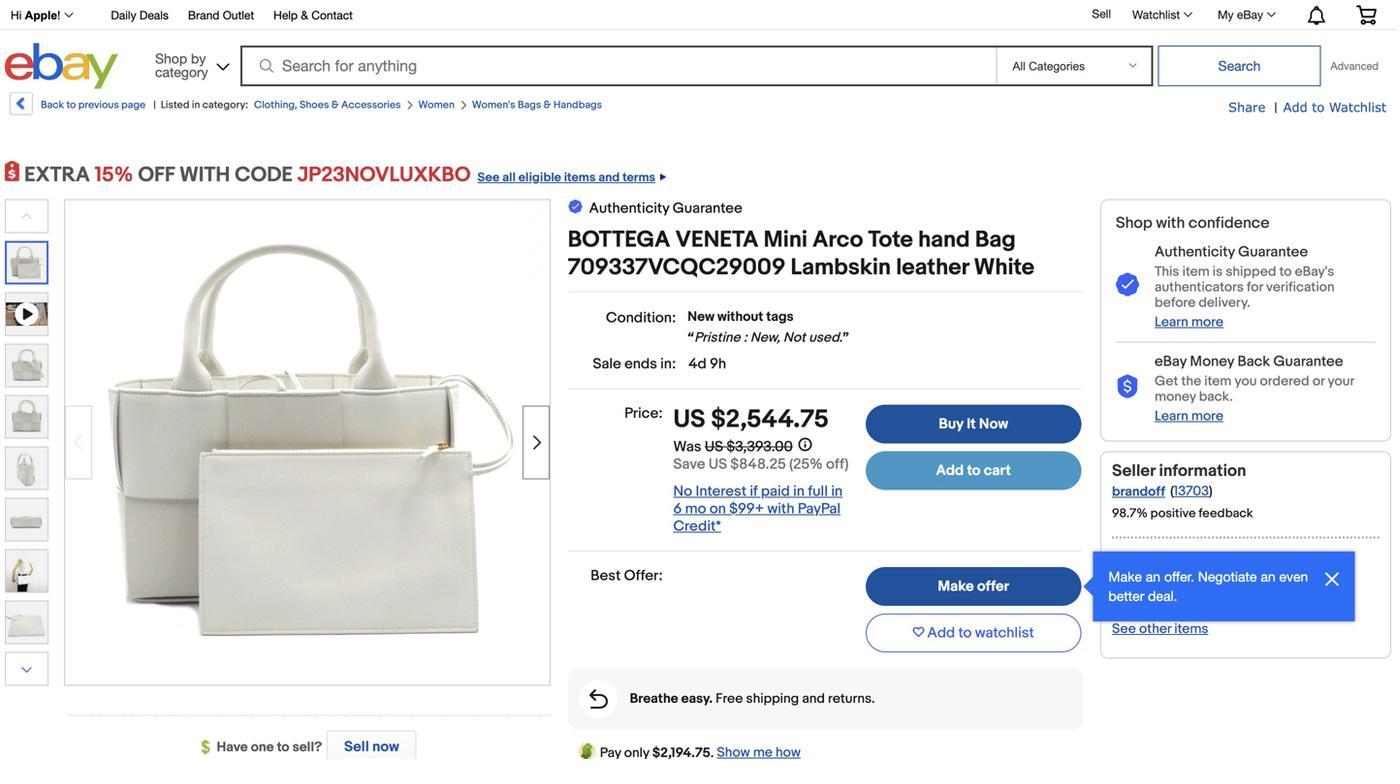 Task type: locate. For each thing, give the bounding box(es) containing it.
1 horizontal spatial an
[[1261, 569, 1276, 585]]

1 vertical spatial see
[[1112, 621, 1136, 637]]

1 more from the top
[[1192, 314, 1224, 331]]

None submit
[[1158, 46, 1321, 86]]

brandoff link
[[1112, 484, 1166, 500]]

ebay right "my"
[[1237, 8, 1264, 21]]

0 vertical spatial seller
[[1174, 552, 1208, 569]]

and left returns.
[[802, 691, 825, 707]]

0 horizontal spatial an
[[1146, 569, 1161, 585]]

0 horizontal spatial ebay
[[1155, 353, 1187, 370]]

1 vertical spatial shop
[[1116, 214, 1153, 233]]

share
[[1229, 99, 1266, 114]]

see left all
[[478, 170, 500, 185]]

1 horizontal spatial contact
[[1112, 576, 1163, 593]]

1 vertical spatial back
[[1238, 353, 1270, 370]]

deal.
[[1148, 588, 1178, 604]]

1 vertical spatial authenticity
[[1155, 243, 1235, 261]]

save for save us $848.25 (25% off)
[[673, 456, 705, 473]]

watchlist down advanced
[[1329, 99, 1387, 114]]

guarantee inside authenticity guarantee this item is shipped to ebay's authenticators for verification before delivery. learn more
[[1238, 243, 1308, 261]]

ebay money back guarantee get the item you ordered or your money back. learn more
[[1155, 353, 1355, 425]]

bag
[[975, 226, 1016, 254]]

learn inside ebay money back guarantee get the item you ordered or your money back. learn more
[[1155, 408, 1189, 425]]

and for returns.
[[802, 691, 825, 707]]

eligible
[[519, 170, 561, 185]]

in right full
[[831, 483, 843, 500]]

to inside share | add to watchlist
[[1312, 99, 1325, 114]]

free
[[716, 691, 743, 707]]

an left even
[[1261, 569, 1276, 585]]

0 horizontal spatial save
[[673, 456, 705, 473]]

and left terms
[[599, 170, 620, 185]]

other
[[1139, 621, 1172, 637]]

more down back.
[[1192, 408, 1224, 425]]

learn inside authenticity guarantee this item is shipped to ebay's authenticators for verification before delivery. learn more
[[1155, 314, 1189, 331]]

1 vertical spatial save
[[1141, 552, 1171, 569]]

make offer
[[938, 578, 1009, 595]]

0 vertical spatial see
[[478, 170, 500, 185]]

with inside no interest if paid in full in 6 mo on $99+ with paypal credit*
[[768, 500, 795, 518]]

guarantee up or
[[1274, 353, 1344, 370]]

save for save seller
[[1141, 552, 1171, 569]]

0 vertical spatial item
[[1183, 264, 1210, 280]]

not
[[783, 330, 806, 346]]

verification
[[1266, 279, 1335, 296]]

with details__icon image
[[1116, 273, 1139, 297], [1116, 375, 1139, 399], [590, 689, 608, 709]]

2 horizontal spatial in
[[831, 483, 843, 500]]

us $2,544.75
[[673, 405, 829, 435]]

contact up the visit store 'link'
[[1112, 576, 1163, 593]]

0 vertical spatial shop
[[155, 50, 187, 66]]

make an offer. negotiate an even better deal.
[[1109, 569, 1309, 604]]

0 vertical spatial save
[[673, 456, 705, 473]]

0 vertical spatial with details__icon image
[[1116, 273, 1139, 297]]

handbags
[[554, 99, 602, 112]]

in right listed
[[192, 99, 200, 112]]

add right share
[[1284, 99, 1308, 114]]

see all eligible items and terms
[[478, 170, 656, 185]]

0 vertical spatial and
[[599, 170, 620, 185]]

1 vertical spatial watchlist
[[1329, 99, 1387, 114]]

see inside contact seller visit store see other items
[[1112, 621, 1136, 637]]

items right other
[[1175, 621, 1209, 637]]

authenticity inside authenticity guarantee this item is shipped to ebay's authenticators for verification before delivery. learn more
[[1155, 243, 1235, 261]]

0 horizontal spatial &
[[301, 8, 308, 22]]

women's bags & handbags
[[472, 99, 602, 112]]

shop left confidence
[[1116, 214, 1153, 233]]

even
[[1280, 569, 1309, 585]]

seller up offer.
[[1174, 552, 1208, 569]]

authenticity for authenticity guarantee
[[589, 200, 669, 217]]

0 vertical spatial contact
[[312, 8, 353, 22]]

to inside authenticity guarantee this item is shipped to ebay's authenticators for verification before delivery. learn more
[[1280, 264, 1292, 280]]

code
[[235, 162, 293, 188]]

tags
[[766, 309, 794, 325]]

shop for shop with confidence
[[1116, 214, 1153, 233]]

an
[[1146, 569, 1161, 585], [1261, 569, 1276, 585]]

0 vertical spatial more
[[1192, 314, 1224, 331]]

back
[[41, 99, 64, 112], [1238, 353, 1270, 370]]

to down 'advanced' link
[[1312, 99, 1325, 114]]

more down 'delivery.'
[[1192, 314, 1224, 331]]

1 horizontal spatial back
[[1238, 353, 1270, 370]]

to left watchlist
[[959, 624, 972, 642]]

back up you
[[1238, 353, 1270, 370]]

ebay
[[1237, 8, 1264, 21], [1155, 353, 1187, 370]]

make for make an offer. negotiate an even better deal.
[[1109, 569, 1142, 585]]

back inside "link"
[[41, 99, 64, 112]]

seller down save seller
[[1166, 576, 1200, 593]]

your shopping cart image
[[1356, 5, 1378, 24]]

| listed in category:
[[153, 99, 248, 112]]

add inside button
[[928, 624, 955, 642]]

add down buy
[[936, 462, 964, 480]]

in left full
[[793, 483, 805, 500]]

1 vertical spatial with
[[768, 500, 795, 518]]

1 vertical spatial learn more link
[[1155, 408, 1224, 425]]

brand outlet link
[[188, 5, 254, 27]]

guarantee inside us $2,544.75 main content
[[673, 200, 743, 217]]

seller inside button
[[1174, 552, 1208, 569]]

0 horizontal spatial watchlist
[[1133, 8, 1180, 21]]

shop by category banner
[[0, 0, 1392, 94]]

sell for sell now
[[344, 738, 369, 756]]

learn more link for back
[[1155, 408, 1224, 425]]

1 horizontal spatial make
[[1109, 569, 1142, 585]]

us $2,544.75 main content
[[568, 198, 1084, 759]]

1 vertical spatial item
[[1205, 373, 1232, 390]]

0 vertical spatial guarantee
[[673, 200, 743, 217]]

1 horizontal spatial shop
[[1116, 214, 1153, 233]]

sell left now
[[344, 738, 369, 756]]

1 vertical spatial contact
[[1112, 576, 1163, 593]]

have
[[217, 739, 248, 756]]

is
[[1213, 264, 1223, 280]]

bottega
[[568, 226, 670, 254]]

709337vcqc2900
[[568, 254, 772, 282]]

1 horizontal spatial with
[[1156, 214, 1185, 233]]

learn down money
[[1155, 408, 1189, 425]]

sell left watchlist link
[[1092, 7, 1111, 20]]

breathe
[[630, 691, 678, 707]]

extra
[[24, 162, 90, 188]]

0 vertical spatial authenticity
[[589, 200, 669, 217]]

and inside "link"
[[599, 170, 620, 185]]

visit
[[1112, 599, 1140, 615]]

best offer:
[[591, 567, 663, 585]]

2 more from the top
[[1192, 408, 1224, 425]]

more inside ebay money back guarantee get the item you ordered or your money back. learn more
[[1192, 408, 1224, 425]]

ebay up get
[[1155, 353, 1187, 370]]

0 vertical spatial learn
[[1155, 314, 1189, 331]]

sale
[[593, 355, 621, 373]]

share button
[[1229, 99, 1266, 116]]

0 vertical spatial sell
[[1092, 7, 1111, 20]]

seller for contact
[[1166, 576, 1200, 593]]

0 vertical spatial watchlist
[[1133, 8, 1180, 21]]

account navigation
[[0, 0, 1392, 30]]

save seller button
[[1112, 548, 1208, 571]]

0 vertical spatial add
[[1284, 99, 1308, 114]]

guarantee up shipped
[[1238, 243, 1308, 261]]

buy it now link
[[866, 405, 1082, 444]]

items inside "link"
[[564, 170, 596, 185]]

1 vertical spatial seller
[[1166, 576, 1200, 593]]

back left previous
[[41, 99, 64, 112]]

save up contact seller link
[[1141, 552, 1171, 569]]

authenticity down the shop with confidence
[[1155, 243, 1235, 261]]

cart
[[984, 462, 1011, 480]]

with details__icon image inside us $2,544.75 main content
[[590, 689, 608, 709]]

& right help
[[301, 8, 308, 22]]

see down visit
[[1112, 621, 1136, 637]]

&
[[301, 8, 308, 22], [331, 99, 339, 112], [544, 99, 551, 112]]

1 vertical spatial guarantee
[[1238, 243, 1308, 261]]

an up deal.
[[1146, 569, 1161, 585]]

picture 7 of 12 image
[[6, 602, 48, 643]]

1 vertical spatial add
[[936, 462, 964, 480]]

visit store link
[[1112, 599, 1174, 615]]

authenticity
[[589, 200, 669, 217], [1155, 243, 1235, 261]]

with details__icon image left this at right top
[[1116, 273, 1139, 297]]

1 vertical spatial items
[[1175, 621, 1209, 637]]

0 horizontal spatial items
[[564, 170, 596, 185]]

advanced
[[1331, 60, 1379, 72]]

used.
[[809, 330, 843, 346]]

2 vertical spatial guarantee
[[1274, 353, 1344, 370]]

98.7%
[[1112, 506, 1148, 521]]

1 vertical spatial ebay
[[1155, 353, 1187, 370]]

daily
[[111, 8, 136, 22]]

learn
[[1155, 314, 1189, 331], [1155, 408, 1189, 425]]

brand
[[188, 8, 220, 22]]

with details__icon image left breathe
[[590, 689, 608, 709]]

2 an from the left
[[1261, 569, 1276, 585]]

with right if
[[768, 500, 795, 518]]

1 vertical spatial more
[[1192, 408, 1224, 425]]

seller information brandoff ( 13703 ) 98.7% positive feedback
[[1112, 461, 1253, 521]]

0 horizontal spatial shop
[[155, 50, 187, 66]]

more inside authenticity guarantee this item is shipped to ebay's authenticators for verification before delivery. learn more
[[1192, 314, 1224, 331]]

& right bags on the top left
[[544, 99, 551, 112]]

to left cart
[[967, 462, 981, 480]]

learn more link for this
[[1155, 314, 1224, 331]]

1 horizontal spatial authenticity
[[1155, 243, 1235, 261]]

1 horizontal spatial see
[[1112, 621, 1136, 637]]

"
[[843, 330, 849, 346]]

store
[[1143, 599, 1174, 615]]

with up this at right top
[[1156, 214, 1185, 233]]

us right was
[[705, 438, 723, 456]]

learn for authenticity
[[1155, 314, 1189, 331]]

make inside the make an offer. negotiate an even better deal.
[[1109, 569, 1142, 585]]

1 horizontal spatial ebay
[[1237, 8, 1264, 21]]

1 horizontal spatial save
[[1141, 552, 1171, 569]]

extra 15% off with code jp23novluxkbo
[[24, 162, 471, 188]]

1 vertical spatial and
[[802, 691, 825, 707]]

shop inside shop by category
[[155, 50, 187, 66]]

2 vertical spatial with details__icon image
[[590, 689, 608, 709]]

learn more link down money
[[1155, 408, 1224, 425]]

credit*
[[673, 518, 721, 535]]

us
[[673, 405, 706, 435], [705, 438, 723, 456], [709, 456, 727, 473]]

sale ends in:
[[593, 355, 676, 373]]

to left previous
[[66, 99, 76, 112]]

learn down before
[[1155, 314, 1189, 331]]

pristine
[[694, 330, 741, 346]]

2 learn from the top
[[1155, 408, 1189, 425]]

watchlist right sell link
[[1133, 8, 1180, 21]]

13703 link
[[1174, 483, 1209, 500]]

0 horizontal spatial in
[[192, 99, 200, 112]]

make up better
[[1109, 569, 1142, 585]]

1 vertical spatial sell
[[344, 738, 369, 756]]

make inside us $2,544.75 main content
[[938, 578, 974, 595]]

accessories
[[341, 99, 401, 112]]

contact inside contact seller visit store see other items
[[1112, 576, 1163, 593]]

1 horizontal spatial watchlist
[[1329, 99, 1387, 114]]

better
[[1109, 588, 1145, 604]]

bags
[[518, 99, 541, 112]]

to left the ebay's
[[1280, 264, 1292, 280]]

shoes
[[300, 99, 329, 112]]

with
[[179, 162, 230, 188]]

more
[[1192, 314, 1224, 331], [1192, 408, 1224, 425]]

tote
[[868, 226, 913, 254]]

contact right help
[[312, 8, 353, 22]]

make left 'offer'
[[938, 578, 974, 595]]

before
[[1155, 295, 1196, 311]]

bottega veneta mini arco tote hand bag 709337vcqc29009 lambskin leather white - picture 1 of 12 image
[[65, 198, 550, 683]]

positive
[[1151, 506, 1196, 521]]

add down the make offer link on the right bottom
[[928, 624, 955, 642]]

learn more link down before
[[1155, 314, 1224, 331]]

1 vertical spatial with details__icon image
[[1116, 375, 1139, 399]]

0 vertical spatial back
[[41, 99, 64, 112]]

authenticity inside us $2,544.75 main content
[[589, 200, 669, 217]]

2 horizontal spatial &
[[544, 99, 551, 112]]

get
[[1155, 373, 1179, 390]]

save up the no on the left
[[673, 456, 705, 473]]

15%
[[95, 162, 133, 188]]

2 learn more link from the top
[[1155, 408, 1224, 425]]

2 vertical spatial add
[[928, 624, 955, 642]]

item left is
[[1183, 264, 1210, 280]]

item down money
[[1205, 373, 1232, 390]]

with details__icon image left get
[[1116, 375, 1139, 399]]

us up the interest
[[709, 456, 727, 473]]

0 horizontal spatial with
[[768, 500, 795, 518]]

sell
[[1092, 7, 1111, 20], [344, 738, 369, 756]]

picture 3 of 12 image
[[6, 396, 48, 438]]

1 horizontal spatial items
[[1175, 621, 1209, 637]]

items
[[564, 170, 596, 185], [1175, 621, 1209, 637]]

1 horizontal spatial sell
[[1092, 7, 1111, 20]]

help
[[274, 8, 298, 22]]

was us $3,393.00
[[673, 438, 793, 456]]

1 learn from the top
[[1155, 314, 1189, 331]]

| left listed
[[153, 99, 156, 112]]

guarantee
[[673, 200, 743, 217], [1238, 243, 1308, 261], [1274, 353, 1344, 370]]

items up text__icon
[[564, 170, 596, 185]]

& for women's
[[544, 99, 551, 112]]

shop left by on the top
[[155, 50, 187, 66]]

this
[[1155, 264, 1180, 280]]

items inside contact seller visit store see other items
[[1175, 621, 1209, 637]]

sell inside account navigation
[[1092, 7, 1111, 20]]

save inside us $2,544.75 main content
[[673, 456, 705, 473]]

& right shoes
[[331, 99, 339, 112]]

0 horizontal spatial make
[[938, 578, 974, 595]]

)
[[1209, 483, 1213, 500]]

my ebay
[[1218, 8, 1264, 21]]

9h
[[710, 355, 726, 373]]

clothing, shoes & accessories link
[[254, 99, 401, 112]]

1 learn more link from the top
[[1155, 314, 1224, 331]]

watchlist inside account navigation
[[1133, 8, 1180, 21]]

back.
[[1199, 389, 1233, 405]]

0 horizontal spatial sell
[[344, 738, 369, 756]]

0 vertical spatial ebay
[[1237, 8, 1264, 21]]

0 horizontal spatial and
[[599, 170, 620, 185]]

0 horizontal spatial authenticity
[[589, 200, 669, 217]]

1 horizontal spatial &
[[331, 99, 339, 112]]

and inside us $2,544.75 main content
[[802, 691, 825, 707]]

picture 5 of 12 image
[[6, 499, 48, 541]]

0 horizontal spatial back
[[41, 99, 64, 112]]

delivery.
[[1199, 295, 1251, 311]]

| right share button
[[1275, 100, 1278, 116]]

save inside save seller button
[[1141, 552, 1171, 569]]

item inside ebay money back guarantee get the item you ordered or your money back. learn more
[[1205, 373, 1232, 390]]

authenticity down terms
[[589, 200, 669, 217]]

seller for save
[[1174, 552, 1208, 569]]

offer
[[977, 578, 1009, 595]]

0 horizontal spatial see
[[478, 170, 500, 185]]

0 vertical spatial items
[[564, 170, 596, 185]]

seller inside contact seller visit store see other items
[[1166, 576, 1200, 593]]

0 horizontal spatial contact
[[312, 8, 353, 22]]

1 horizontal spatial |
[[1275, 100, 1278, 116]]

to right one
[[277, 739, 290, 756]]

information
[[1159, 461, 1247, 481]]

1 horizontal spatial and
[[802, 691, 825, 707]]

guarantee up veneta
[[673, 200, 743, 217]]

0 vertical spatial learn more link
[[1155, 314, 1224, 331]]

video 1 of 1 image
[[6, 293, 48, 335]]

1 vertical spatial learn
[[1155, 408, 1189, 425]]

add
[[1284, 99, 1308, 114], [936, 462, 964, 480], [928, 624, 955, 642]]

picture 2 of 12 image
[[6, 345, 48, 386]]



Task type: vqa. For each thing, say whether or not it's contained in the screenshot.
Lambskin
yes



Task type: describe. For each thing, give the bounding box(es) containing it.
hand
[[918, 226, 970, 254]]

interest
[[696, 483, 747, 500]]

condition:
[[606, 309, 676, 327]]

daily deals link
[[111, 5, 169, 27]]

9
[[772, 254, 786, 282]]

with details__icon image for authenticity
[[1116, 273, 1139, 297]]

women's
[[472, 99, 515, 112]]

$3,393.00
[[727, 438, 793, 456]]

ebay inside "link"
[[1237, 8, 1264, 21]]

paid
[[761, 483, 790, 500]]

have one to sell?
[[217, 739, 322, 756]]

advanced link
[[1321, 47, 1389, 85]]

white
[[974, 254, 1035, 282]]

one
[[251, 739, 274, 756]]

watchlist link
[[1122, 3, 1202, 26]]

make an offer. negotiate an even better deal. tooltip
[[1093, 552, 1355, 622]]

deals
[[140, 8, 169, 22]]

Search for anything text field
[[243, 48, 992, 84]]

sell?
[[292, 739, 322, 756]]

offer.
[[1165, 569, 1195, 585]]

us for was
[[705, 438, 723, 456]]

9 lambskin leather white
[[772, 254, 1035, 282]]

and for terms
[[599, 170, 620, 185]]

leather
[[896, 254, 969, 282]]

us up was
[[673, 405, 706, 435]]

item inside authenticity guarantee this item is shipped to ebay's authenticators for verification before delivery. learn more
[[1183, 264, 1210, 280]]

!
[[57, 9, 60, 22]]

new
[[688, 309, 715, 325]]

your
[[1328, 373, 1355, 390]]

1 an from the left
[[1146, 569, 1161, 585]]

contact inside account navigation
[[312, 8, 353, 22]]

& inside help & contact link
[[301, 8, 308, 22]]

jp23novluxkbo
[[298, 162, 471, 188]]

guarantee inside ebay money back guarantee get the item you ordered or your money back. learn more
[[1274, 353, 1344, 370]]

add to watchlist
[[928, 624, 1034, 642]]

back inside ebay money back guarantee get the item you ordered or your money back. learn more
[[1238, 353, 1270, 370]]

without
[[718, 309, 763, 325]]

picture 4 of 12 image
[[6, 448, 48, 489]]

see inside "link"
[[478, 170, 500, 185]]

lambskin
[[791, 254, 891, 282]]

women's bags & handbags link
[[472, 99, 602, 112]]

veneta
[[675, 226, 759, 254]]

add to cart link
[[866, 451, 1082, 490]]

brandoff
[[1112, 484, 1166, 500]]

by
[[191, 50, 206, 66]]

returns.
[[828, 691, 875, 707]]

sell now
[[344, 738, 399, 756]]

it
[[967, 416, 976, 433]]

| inside share | add to watchlist
[[1275, 100, 1278, 116]]

none submit inside shop by category banner
[[1158, 46, 1321, 86]]

to inside button
[[959, 624, 972, 642]]

add to watchlist link
[[1284, 99, 1387, 116]]

hi
[[11, 9, 22, 22]]

with details__icon image for ebay
[[1116, 375, 1139, 399]]

the
[[1182, 373, 1202, 390]]

"
[[688, 330, 694, 346]]

arco
[[813, 226, 863, 254]]

women
[[418, 99, 455, 112]]

for
[[1247, 279, 1263, 296]]

share | add to watchlist
[[1229, 99, 1387, 116]]

guarantee for authenticity guarantee
[[673, 200, 743, 217]]

new without tags " pristine : new, not used. "
[[688, 309, 849, 346]]

more for this
[[1192, 314, 1224, 331]]

negotiate
[[1198, 569, 1257, 585]]

now
[[372, 738, 399, 756]]

back to previous page
[[41, 99, 146, 112]]

0 vertical spatial with
[[1156, 214, 1185, 233]]

money
[[1155, 389, 1196, 405]]

more for back
[[1192, 408, 1224, 425]]

ordered
[[1260, 373, 1310, 390]]

authenticity for authenticity guarantee this item is shipped to ebay's authenticators for verification before delivery. learn more
[[1155, 243, 1235, 261]]

help & contact link
[[274, 5, 353, 27]]

guarantee for authenticity guarantee this item is shipped to ebay's authenticators for verification before delivery. learn more
[[1238, 243, 1308, 261]]

best
[[591, 567, 621, 585]]

add for add to watchlist
[[928, 624, 955, 642]]

no interest if paid in full in 6 mo on $99+ with paypal credit*
[[673, 483, 843, 535]]

in:
[[661, 355, 676, 373]]

new,
[[750, 330, 780, 346]]

apple
[[25, 9, 57, 22]]

watchlist inside share | add to watchlist
[[1329, 99, 1387, 114]]

previous
[[78, 99, 119, 112]]

terms
[[623, 170, 656, 185]]

$848.25
[[731, 456, 786, 473]]

add to cart
[[936, 462, 1011, 480]]

add for add to cart
[[936, 462, 964, 480]]

on
[[710, 500, 726, 518]]

you
[[1235, 373, 1257, 390]]

(
[[1171, 483, 1174, 500]]

& for clothing,
[[331, 99, 339, 112]]

:
[[744, 330, 747, 346]]

sell for sell
[[1092, 7, 1111, 20]]

learn for ebay
[[1155, 408, 1189, 425]]

buy
[[939, 416, 964, 433]]

my ebay link
[[1207, 3, 1285, 26]]

shop for shop by category
[[155, 50, 187, 66]]

1 horizontal spatial in
[[793, 483, 805, 500]]

make for make offer
[[938, 578, 974, 595]]

add inside share | add to watchlist
[[1284, 99, 1308, 114]]

money
[[1190, 353, 1235, 370]]

clothing,
[[254, 99, 297, 112]]

help & contact
[[274, 8, 353, 22]]

ebay inside ebay money back guarantee get the item you ordered or your money back. learn more
[[1155, 353, 1187, 370]]

feedback
[[1199, 506, 1253, 521]]

clothing, shoes & accessories
[[254, 99, 401, 112]]

(25%
[[790, 456, 823, 473]]

us for save
[[709, 456, 727, 473]]

shop by category button
[[146, 43, 234, 85]]

brand outlet
[[188, 8, 254, 22]]

women link
[[418, 99, 455, 112]]

0 horizontal spatial |
[[153, 99, 156, 112]]

13703
[[1174, 483, 1209, 500]]

picture 6 of 12 image
[[6, 550, 48, 592]]

text__icon image
[[568, 198, 583, 217]]

dollar sign image
[[201, 740, 217, 756]]

shop with confidence
[[1116, 214, 1270, 233]]

contact seller visit store see other items
[[1112, 576, 1209, 637]]

shipped
[[1226, 264, 1277, 280]]

picture 1 of 12 image
[[7, 243, 47, 283]]

to inside "link"
[[66, 99, 76, 112]]

page
[[121, 99, 146, 112]]



